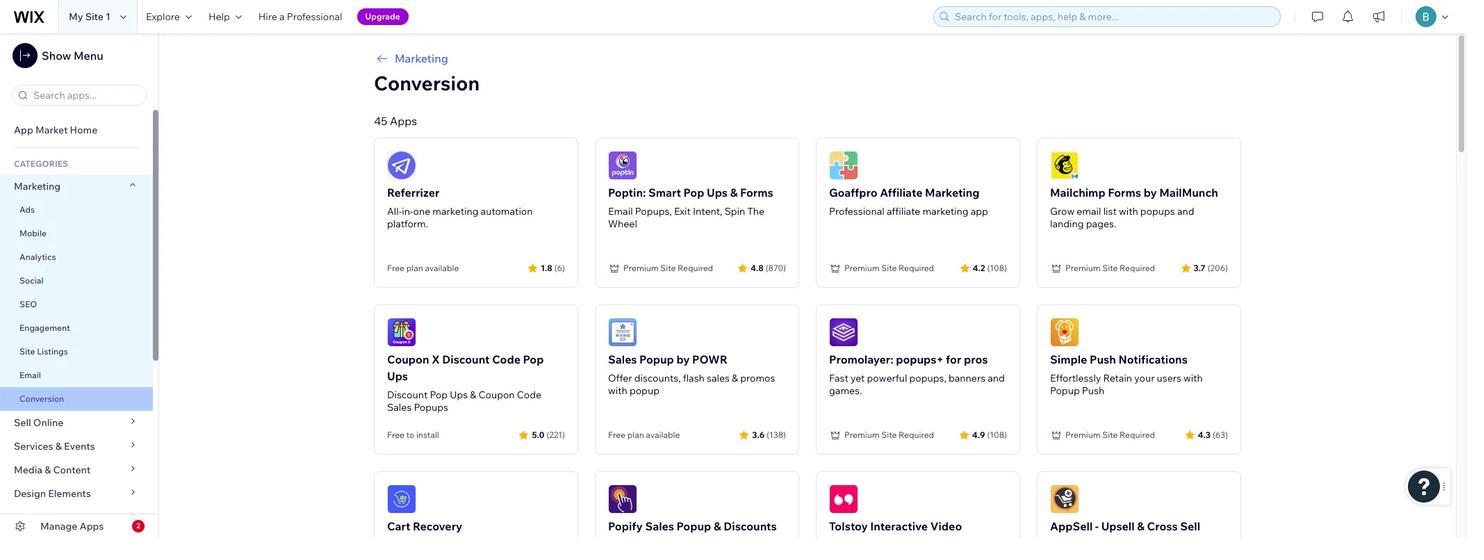 Task type: locate. For each thing, give the bounding box(es) containing it.
1 vertical spatial (108)
[[988, 429, 1007, 440]]

1 horizontal spatial forms
[[1108, 186, 1142, 200]]

0 horizontal spatial coupon
[[387, 352, 429, 366]]

0 horizontal spatial pop
[[430, 389, 448, 401]]

1 vertical spatial by
[[677, 352, 690, 366]]

free for sales popup by powr
[[608, 430, 626, 440]]

2 (108) from the top
[[988, 429, 1007, 440]]

marketing right one
[[433, 205, 479, 218]]

plan for popup
[[628, 430, 644, 440]]

and down the mailmunch
[[1178, 205, 1195, 218]]

professional right the a
[[287, 10, 342, 23]]

free plan available
[[387, 263, 459, 273], [608, 430, 680, 440]]

0 horizontal spatial by
[[677, 352, 690, 366]]

available down platform.
[[425, 263, 459, 273]]

marketing inside the goaffpro affiliate marketing professional affiliate marketing app
[[923, 205, 969, 218]]

free down platform.
[[387, 263, 405, 273]]

2 horizontal spatial pop
[[684, 186, 705, 200]]

2 horizontal spatial popup
[[1050, 384, 1080, 397]]

grow
[[1050, 205, 1075, 218]]

1 horizontal spatial marketing
[[395, 51, 448, 65]]

0 horizontal spatial popup
[[640, 352, 674, 366]]

design elements
[[14, 487, 91, 500]]

marketing left app
[[923, 205, 969, 218]]

required for forms
[[678, 263, 713, 273]]

upsell
[[1102, 519, 1135, 533]]

popup inside simple push notifications effortlessly retain your users with popup push
[[1050, 384, 1080, 397]]

with for notifications
[[1184, 372, 1203, 384]]

2 horizontal spatial marketing
[[925, 186, 980, 200]]

1 horizontal spatial pop
[[523, 352, 544, 366]]

1 vertical spatial discount
[[387, 389, 428, 401]]

0 horizontal spatial and
[[988, 372, 1005, 384]]

pages.
[[1086, 218, 1117, 230]]

2 horizontal spatial ups
[[707, 186, 728, 200]]

show menu button
[[13, 43, 103, 68]]

promolayer: popups+ for pros fast yet powerful popups, banners and games.
[[829, 352, 1005, 397]]

email down poptin:
[[608, 205, 633, 218]]

conversion up sell online
[[19, 393, 64, 404]]

0 vertical spatial popup
[[640, 352, 674, 366]]

x
[[432, 352, 440, 366]]

appsell - upsell & cross sell logo image
[[1050, 485, 1080, 514]]

0 vertical spatial email
[[608, 205, 633, 218]]

1 vertical spatial apps
[[80, 520, 104, 533]]

sales right popify
[[645, 519, 674, 533]]

0 vertical spatial push
[[1090, 352, 1116, 366]]

45 apps
[[374, 114, 417, 128]]

marketing up app
[[925, 186, 980, 200]]

free to install
[[387, 430, 439, 440]]

professional down goaffpro
[[829, 205, 885, 218]]

1 vertical spatial free plan available
[[608, 430, 680, 440]]

hire a professional link
[[250, 0, 351, 33]]

0 horizontal spatial with
[[608, 384, 628, 397]]

by up flash at left bottom
[[677, 352, 690, 366]]

forms
[[740, 186, 774, 200], [1108, 186, 1142, 200]]

by up popups
[[1144, 186, 1157, 200]]

available
[[425, 263, 459, 273], [646, 430, 680, 440]]

2 horizontal spatial sales
[[645, 519, 674, 533]]

0 horizontal spatial conversion
[[19, 393, 64, 404]]

apps right the manage
[[80, 520, 104, 533]]

2 horizontal spatial with
[[1184, 372, 1203, 384]]

premium site required down affiliate
[[845, 263, 934, 273]]

apps
[[390, 114, 417, 128], [80, 520, 104, 533]]

premium site required down exit
[[624, 263, 713, 273]]

1 horizontal spatial free plan available
[[608, 430, 680, 440]]

premium site required for retain
[[1066, 430, 1156, 440]]

marketing inside the goaffpro affiliate marketing professional affiliate marketing app
[[925, 186, 980, 200]]

0 horizontal spatial marketing
[[433, 205, 479, 218]]

affiliate
[[887, 205, 921, 218]]

1 vertical spatial professional
[[829, 205, 885, 218]]

conversion up 45 apps
[[374, 71, 480, 95]]

discount up to
[[387, 389, 428, 401]]

in-
[[402, 205, 413, 218]]

1 vertical spatial sell
[[1181, 519, 1201, 533]]

0 horizontal spatial email
[[19, 370, 41, 380]]

(108) right 4.9
[[988, 429, 1007, 440]]

0 horizontal spatial professional
[[287, 10, 342, 23]]

ups up intent,
[[707, 186, 728, 200]]

hire
[[258, 10, 277, 23]]

1 horizontal spatial with
[[1119, 205, 1139, 218]]

(221)
[[547, 429, 565, 440]]

0 horizontal spatial forms
[[740, 186, 774, 200]]

1 vertical spatial and
[[988, 372, 1005, 384]]

with
[[1119, 205, 1139, 218], [1184, 372, 1203, 384], [608, 384, 628, 397]]

site for simple push notifications
[[1103, 430, 1118, 440]]

1 horizontal spatial popup
[[677, 519, 711, 533]]

goaffpro affiliate marketing logo image
[[829, 151, 859, 180]]

1 horizontal spatial coupon
[[479, 389, 515, 401]]

2 forms from the left
[[1108, 186, 1142, 200]]

app market home link
[[0, 118, 153, 142]]

0 vertical spatial sell
[[14, 416, 31, 429]]

required
[[678, 263, 713, 273], [899, 263, 934, 273], [1120, 263, 1156, 273], [899, 430, 934, 440], [1120, 430, 1156, 440]]

premium down landing
[[1066, 263, 1101, 273]]

with right users
[[1184, 372, 1203, 384]]

1 horizontal spatial sell
[[1181, 519, 1201, 533]]

1 forms from the left
[[740, 186, 774, 200]]

marketing inside sidebar element
[[14, 180, 61, 193]]

automation
[[481, 205, 533, 218]]

(108) right 4.2
[[988, 262, 1007, 273]]

0 horizontal spatial free plan available
[[387, 263, 459, 273]]

1 horizontal spatial plan
[[628, 430, 644, 440]]

0 vertical spatial plan
[[406, 263, 423, 273]]

& right media
[[45, 464, 51, 476]]

premium down effortlessly
[[1066, 430, 1101, 440]]

site down the pages.
[[1103, 263, 1118, 273]]

1 horizontal spatial and
[[1178, 205, 1195, 218]]

design
[[14, 487, 46, 500]]

marketing inside referrizer all-in-one marketing automation platform.
[[433, 205, 479, 218]]

apps inside sidebar element
[[80, 520, 104, 533]]

forms inside mailchimp forms by mailmunch grow email list with popups and landing pages.
[[1108, 186, 1142, 200]]

explore
[[146, 10, 180, 23]]

site left listings
[[19, 346, 35, 357]]

ups right the popups
[[450, 389, 468, 401]]

(108)
[[988, 262, 1007, 273], [988, 429, 1007, 440]]

sales up to
[[387, 401, 412, 414]]

1 vertical spatial pop
[[523, 352, 544, 366]]

email inside sidebar element
[[19, 370, 41, 380]]

with right list
[[1119, 205, 1139, 218]]

1 horizontal spatial professional
[[829, 205, 885, 218]]

4.8 (870)
[[751, 262, 786, 273]]

discounts,
[[635, 372, 681, 384]]

push up retain
[[1090, 352, 1116, 366]]

free plan available down platform.
[[387, 263, 459, 273]]

menu
[[74, 49, 103, 63]]

1 vertical spatial sales
[[387, 401, 412, 414]]

marketing
[[395, 51, 448, 65], [14, 180, 61, 193], [925, 186, 980, 200]]

games.
[[829, 384, 862, 397]]

0 horizontal spatial plan
[[406, 263, 423, 273]]

and for pros
[[988, 372, 1005, 384]]

site down affiliate
[[882, 263, 897, 273]]

0 vertical spatial coupon
[[387, 352, 429, 366]]

sell
[[14, 416, 31, 429], [1181, 519, 1201, 533]]

smart
[[649, 186, 681, 200]]

site down retain
[[1103, 430, 1118, 440]]

video
[[931, 519, 962, 533]]

1 horizontal spatial sales
[[608, 352, 637, 366]]

simple push notifications logo image
[[1050, 318, 1080, 347]]

popups
[[1141, 205, 1175, 218]]

2 marketing from the left
[[923, 205, 969, 218]]

with left popup
[[608, 384, 628, 397]]

site inside sidebar element
[[19, 346, 35, 357]]

analytics
[[19, 252, 56, 262]]

0 horizontal spatial marketing link
[[0, 174, 153, 198]]

premium site required down retain
[[1066, 430, 1156, 440]]

all-
[[387, 205, 402, 218]]

0 horizontal spatial apps
[[80, 520, 104, 533]]

1 vertical spatial available
[[646, 430, 680, 440]]

required down intent,
[[678, 263, 713, 273]]

by inside mailchimp forms by mailmunch grow email list with popups and landing pages.
[[1144, 186, 1157, 200]]

0 horizontal spatial sell
[[14, 416, 31, 429]]

yet
[[851, 372, 865, 384]]

marketing link inside sidebar element
[[0, 174, 153, 198]]

discounts
[[724, 519, 777, 533]]

marketing
[[433, 205, 479, 218], [923, 205, 969, 218]]

available down popup
[[646, 430, 680, 440]]

categories
[[14, 159, 68, 169]]

1 (108) from the top
[[988, 262, 1007, 273]]

pop
[[684, 186, 705, 200], [523, 352, 544, 366], [430, 389, 448, 401]]

0 vertical spatial ups
[[707, 186, 728, 200]]

popup
[[640, 352, 674, 366], [1050, 384, 1080, 397], [677, 519, 711, 533]]

premium up promolayer: popups+ for pros logo
[[845, 263, 880, 273]]

required down affiliate
[[899, 263, 934, 273]]

coupon left x
[[387, 352, 429, 366]]

intent,
[[693, 205, 723, 218]]

1 horizontal spatial ups
[[450, 389, 468, 401]]

plan down platform.
[[406, 263, 423, 273]]

and inside promolayer: popups+ for pros fast yet powerful popups, banners and games.
[[988, 372, 1005, 384]]

free down offer
[[608, 430, 626, 440]]

& right sales on the left bottom
[[732, 372, 738, 384]]

content
[[53, 464, 91, 476]]

appsell - upsell & cross sell
[[1050, 519, 1201, 533]]

coupon right the popups
[[479, 389, 515, 401]]

popup left discounts
[[677, 519, 711, 533]]

1 horizontal spatial email
[[608, 205, 633, 218]]

popup up discounts,
[[640, 352, 674, 366]]

& up spin
[[730, 186, 738, 200]]

mailchimp
[[1050, 186, 1106, 200]]

4.9 (108)
[[972, 429, 1007, 440]]

available for powr
[[646, 430, 680, 440]]

1 horizontal spatial apps
[[390, 114, 417, 128]]

plan
[[406, 263, 423, 273], [628, 430, 644, 440]]

1 vertical spatial conversion
[[19, 393, 64, 404]]

site listings link
[[0, 340, 153, 364]]

0 vertical spatial available
[[425, 263, 459, 273]]

& right the popups
[[470, 389, 476, 401]]

1 marketing from the left
[[433, 205, 479, 218]]

email down "site listings"
[[19, 370, 41, 380]]

communication
[[14, 511, 89, 523]]

2 vertical spatial ups
[[450, 389, 468, 401]]

site left 1
[[85, 10, 104, 23]]

simple push notifications effortlessly retain your users with popup push
[[1050, 352, 1203, 397]]

push down simple
[[1082, 384, 1105, 397]]

1 horizontal spatial conversion
[[374, 71, 480, 95]]

0 vertical spatial sales
[[608, 352, 637, 366]]

forms up the
[[740, 186, 774, 200]]

sell online
[[14, 416, 64, 429]]

pros
[[964, 352, 988, 366]]

and inside mailchimp forms by mailmunch grow email list with popups and landing pages.
[[1178, 205, 1195, 218]]

sales
[[608, 352, 637, 366], [387, 401, 412, 414], [645, 519, 674, 533]]

tolstoy interactive video
[[829, 519, 962, 533]]

site for poptin: smart pop ups & forms
[[661, 263, 676, 273]]

media & content
[[14, 464, 91, 476]]

coupon x discount code pop ups logo image
[[387, 318, 416, 347]]

2 vertical spatial popup
[[677, 519, 711, 533]]

site for promolayer: popups+ for pros
[[882, 430, 897, 440]]

free for referrizer
[[387, 263, 405, 273]]

by
[[1144, 186, 1157, 200], [677, 352, 690, 366]]

1 vertical spatial marketing link
[[0, 174, 153, 198]]

1 vertical spatial ups
[[387, 369, 408, 383]]

Search for tools, apps, help & more... field
[[951, 7, 1276, 26]]

1 vertical spatial popup
[[1050, 384, 1080, 397]]

powerful
[[867, 372, 908, 384]]

app
[[14, 124, 33, 136]]

& inside poptin: smart pop ups & forms email popups, exit intent, spin the wheel
[[730, 186, 738, 200]]

engagement
[[19, 323, 70, 333]]

promolayer: popups+ for pros logo image
[[829, 318, 859, 347]]

popup down simple
[[1050, 384, 1080, 397]]

push
[[1090, 352, 1116, 366], [1082, 384, 1105, 397]]

site down exit
[[661, 263, 676, 273]]

sell right cross
[[1181, 519, 1201, 533]]

with inside simple push notifications effortlessly retain your users with popup push
[[1184, 372, 1203, 384]]

professional inside the goaffpro affiliate marketing professional affiliate marketing app
[[829, 205, 885, 218]]

0 horizontal spatial available
[[425, 263, 459, 273]]

required down 'your' at right bottom
[[1120, 430, 1156, 440]]

pop inside poptin: smart pop ups & forms email popups, exit intent, spin the wheel
[[684, 186, 705, 200]]

1 horizontal spatial marketing
[[923, 205, 969, 218]]

1 vertical spatial push
[[1082, 384, 1105, 397]]

marketing down categories
[[14, 180, 61, 193]]

app
[[971, 205, 988, 218]]

users
[[1157, 372, 1182, 384]]

0 horizontal spatial sales
[[387, 401, 412, 414]]

free plan available down popup
[[608, 430, 680, 440]]

plan down popup
[[628, 430, 644, 440]]

and down pros
[[988, 372, 1005, 384]]

discount right x
[[442, 352, 490, 366]]

premium for fast
[[845, 430, 880, 440]]

sell left online at bottom left
[[14, 416, 31, 429]]

required down popups,
[[899, 430, 934, 440]]

0 horizontal spatial marketing
[[14, 180, 61, 193]]

premium for retain
[[1066, 430, 1101, 440]]

by inside sales popup by powr offer discounts, flash sales & promos with popup
[[677, 352, 690, 366]]

fast
[[829, 372, 849, 384]]

0 horizontal spatial discount
[[387, 389, 428, 401]]

marketing down upgrade button
[[395, 51, 448, 65]]

wheel
[[608, 218, 637, 230]]

0 vertical spatial marketing link
[[374, 50, 1242, 67]]

the
[[748, 205, 765, 218]]

0 vertical spatial apps
[[390, 114, 417, 128]]

tolstoy
[[829, 519, 868, 533]]

seo
[[19, 299, 37, 309]]

popify sales popup & discounts
[[608, 519, 777, 533]]

for
[[946, 352, 962, 366]]

mobile link
[[0, 222, 153, 245]]

premium down games.
[[845, 430, 880, 440]]

sales up offer
[[608, 352, 637, 366]]

platform.
[[387, 218, 428, 230]]

0 vertical spatial by
[[1144, 186, 1157, 200]]

site down "powerful"
[[882, 430, 897, 440]]

(108) for goaffpro affiliate marketing
[[988, 262, 1007, 273]]

free for coupon x discount code pop ups
[[387, 430, 405, 440]]

0 vertical spatial pop
[[684, 186, 705, 200]]

required down popups
[[1120, 263, 1156, 273]]

premium site required down "powerful"
[[845, 430, 934, 440]]

0 horizontal spatial ups
[[387, 369, 408, 383]]

premium down wheel
[[624, 263, 659, 273]]

free left to
[[387, 430, 405, 440]]

1 horizontal spatial available
[[646, 430, 680, 440]]

apps right 45
[[390, 114, 417, 128]]

2 vertical spatial pop
[[430, 389, 448, 401]]

premium site required for &
[[624, 263, 713, 273]]

premium site required down the pages.
[[1066, 263, 1156, 273]]

1 vertical spatial plan
[[628, 430, 644, 440]]

0 vertical spatial and
[[1178, 205, 1195, 218]]

1 vertical spatial email
[[19, 370, 41, 380]]

ups down the coupon x discount code pop ups logo
[[387, 369, 408, 383]]

email
[[1077, 205, 1102, 218]]

1 vertical spatial code
[[517, 389, 542, 401]]

0 vertical spatial free plan available
[[387, 263, 459, 273]]

to
[[406, 430, 414, 440]]

0 vertical spatial (108)
[[988, 262, 1007, 273]]

forms up list
[[1108, 186, 1142, 200]]

popify
[[608, 519, 643, 533]]

forms inside poptin: smart pop ups & forms email popups, exit intent, spin the wheel
[[740, 186, 774, 200]]

tolstoy interactive video logo image
[[829, 485, 859, 514]]

with inside mailchimp forms by mailmunch grow email list with popups and landing pages.
[[1119, 205, 1139, 218]]

sales popup by powr offer discounts, flash sales & promos with popup
[[608, 352, 775, 397]]

1 horizontal spatial by
[[1144, 186, 1157, 200]]

0 vertical spatial discount
[[442, 352, 490, 366]]



Task type: describe. For each thing, give the bounding box(es) containing it.
1 horizontal spatial marketing link
[[374, 50, 1242, 67]]

1.8
[[541, 262, 553, 273]]

goaffpro affiliate marketing professional affiliate marketing app
[[829, 186, 988, 218]]

conversion link
[[0, 387, 153, 411]]

premium for grow
[[1066, 263, 1101, 273]]

home
[[70, 124, 98, 136]]

recovery
[[413, 519, 463, 533]]

1 horizontal spatial discount
[[442, 352, 490, 366]]

4.3
[[1198, 429, 1211, 440]]

help button
[[200, 0, 250, 33]]

by for forms
[[1144, 186, 1157, 200]]

3.7 (206)
[[1194, 262, 1228, 273]]

conversion inside conversion link
[[19, 393, 64, 404]]

spin
[[725, 205, 745, 218]]

design elements link
[[0, 482, 153, 505]]

& left events
[[55, 440, 62, 453]]

(206)
[[1208, 262, 1228, 273]]

and for mailmunch
[[1178, 205, 1195, 218]]

1 vertical spatial coupon
[[479, 389, 515, 401]]

email inside poptin: smart pop ups & forms email popups, exit intent, spin the wheel
[[608, 205, 633, 218]]

online
[[33, 416, 64, 429]]

referrizer
[[387, 186, 440, 200]]

cart recovery
[[387, 519, 463, 533]]

interactive
[[871, 519, 928, 533]]

mailchimp forms by mailmunch logo image
[[1050, 151, 1080, 180]]

0 vertical spatial conversion
[[374, 71, 480, 95]]

3.6 (138)
[[752, 429, 786, 440]]

upgrade button
[[357, 8, 409, 25]]

(6)
[[555, 262, 565, 273]]

45
[[374, 114, 388, 128]]

apps for 45 apps
[[390, 114, 417, 128]]

sales inside coupon x discount code pop ups discount pop ups & coupon code sales popups
[[387, 401, 412, 414]]

4.2 (108)
[[973, 262, 1007, 273]]

flash
[[683, 372, 705, 384]]

& inside sales popup by powr offer discounts, flash sales & promos with popup
[[732, 372, 738, 384]]

free plan available for all-
[[387, 263, 459, 273]]

sales
[[707, 372, 730, 384]]

poptin:
[[608, 186, 646, 200]]

premium site required for affiliate
[[845, 263, 934, 273]]

banners
[[949, 372, 986, 384]]

retain
[[1104, 372, 1133, 384]]

premium for &
[[624, 263, 659, 273]]

required for your
[[1120, 430, 1156, 440]]

ads link
[[0, 198, 153, 222]]

apps for manage apps
[[80, 520, 104, 533]]

popups+
[[896, 352, 944, 366]]

promolayer:
[[829, 352, 894, 366]]

media
[[14, 464, 42, 476]]

referrizer logo image
[[387, 151, 416, 180]]

4.8
[[751, 262, 764, 273]]

one
[[413, 205, 430, 218]]

services
[[14, 440, 53, 453]]

& left cross
[[1138, 519, 1145, 533]]

offer
[[608, 372, 632, 384]]

4.9
[[972, 429, 985, 440]]

& left discounts
[[714, 519, 721, 533]]

sales inside sales popup by powr offer discounts, flash sales & promos with popup
[[608, 352, 637, 366]]

4.2
[[973, 262, 985, 273]]

powr
[[692, 352, 728, 366]]

with for by
[[1119, 205, 1139, 218]]

promos
[[741, 372, 775, 384]]

sidebar element
[[0, 33, 159, 538]]

with inside sales popup by powr offer discounts, flash sales & promos with popup
[[608, 384, 628, 397]]

popups,
[[635, 205, 672, 218]]

available for one
[[425, 263, 459, 273]]

2
[[136, 521, 140, 530]]

site for mailchimp forms by mailmunch
[[1103, 263, 1118, 273]]

sell inside 'link'
[[14, 416, 31, 429]]

Search apps... field
[[29, 86, 142, 105]]

show menu
[[42, 49, 103, 63]]

media & content link
[[0, 458, 153, 482]]

engagement link
[[0, 316, 153, 340]]

cart recovery logo image
[[387, 485, 416, 514]]

site for goaffpro affiliate marketing
[[882, 263, 897, 273]]

communication link
[[0, 505, 153, 529]]

manage apps
[[40, 520, 104, 533]]

poptin: smart pop ups & forms logo image
[[608, 151, 638, 180]]

market
[[35, 124, 68, 136]]

premium site required for grow
[[1066, 263, 1156, 273]]

(63)
[[1213, 429, 1228, 440]]

my
[[69, 10, 83, 23]]

popups
[[414, 401, 448, 414]]

ads
[[19, 204, 35, 215]]

sales popup by powr logo image
[[608, 318, 638, 347]]

social
[[19, 275, 44, 286]]

by for popup
[[677, 352, 690, 366]]

premium site required for fast
[[845, 430, 934, 440]]

free plan available for popup
[[608, 430, 680, 440]]

required for email
[[1120, 263, 1156, 273]]

required for yet
[[899, 430, 934, 440]]

services & events
[[14, 440, 95, 453]]

affiliate
[[880, 186, 923, 200]]

1
[[106, 10, 110, 23]]

mailmunch
[[1160, 186, 1219, 200]]

landing
[[1050, 218, 1084, 230]]

popify sales popup & discounts logo image
[[608, 485, 638, 514]]

services & events link
[[0, 435, 153, 458]]

poptin: smart pop ups & forms email popups, exit intent, spin the wheel
[[608, 186, 774, 230]]

seo link
[[0, 293, 153, 316]]

3.7
[[1194, 262, 1206, 273]]

ups inside poptin: smart pop ups & forms email popups, exit intent, spin the wheel
[[707, 186, 728, 200]]

0 vertical spatial professional
[[287, 10, 342, 23]]

help
[[208, 10, 230, 23]]

list
[[1104, 205, 1117, 218]]

& inside coupon x discount code pop ups discount pop ups & coupon code sales popups
[[470, 389, 476, 401]]

your
[[1135, 372, 1155, 384]]

premium for affiliate
[[845, 263, 880, 273]]

plan for all-
[[406, 263, 423, 273]]

events
[[64, 440, 95, 453]]

(108) for promolayer: popups+ for pros
[[988, 429, 1007, 440]]

0 vertical spatial code
[[492, 352, 521, 366]]

notifications
[[1119, 352, 1188, 366]]

3.6
[[752, 429, 765, 440]]

required for marketing
[[899, 263, 934, 273]]

exit
[[674, 205, 691, 218]]

popup inside sales popup by powr offer discounts, flash sales & promos with popup
[[640, 352, 674, 366]]

1.8 (6)
[[541, 262, 565, 273]]

5.0
[[532, 429, 545, 440]]

2 vertical spatial sales
[[645, 519, 674, 533]]

hire a professional
[[258, 10, 342, 23]]

manage
[[40, 520, 77, 533]]

a
[[279, 10, 285, 23]]



Task type: vqa. For each thing, say whether or not it's contained in the screenshot.


